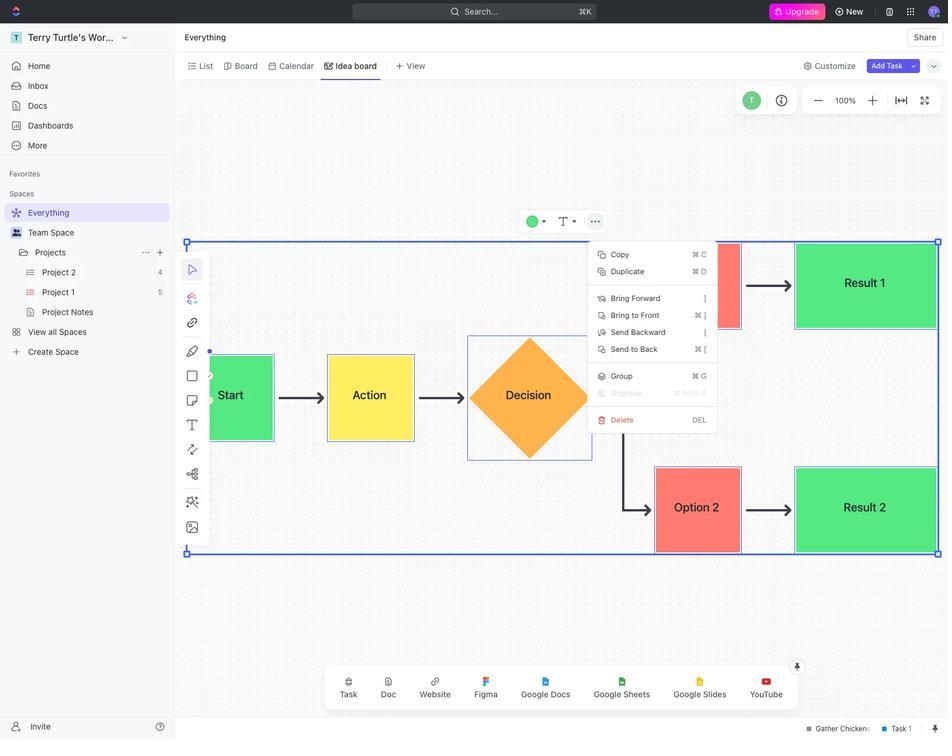 Task type: locate. For each thing, give the bounding box(es) containing it.
task
[[888, 61, 903, 70], [340, 689, 358, 699]]

google for google slides
[[674, 689, 702, 699]]

turtle's
[[53, 32, 86, 43]]

google left sheets in the right of the page
[[594, 689, 622, 699]]

view inside button
[[407, 61, 426, 70]]

0 vertical spatial bring
[[611, 294, 630, 303]]

sheets
[[624, 689, 651, 699]]

1 horizontal spatial view
[[407, 61, 426, 70]]

⌘
[[693, 250, 700, 259], [693, 267, 700, 276], [695, 310, 702, 320], [695, 344, 702, 354], [693, 371, 700, 381]]

1 horizontal spatial google
[[594, 689, 622, 699]]

0 horizontal spatial docs
[[28, 101, 47, 111]]

1 vertical spatial everything
[[28, 208, 69, 218]]

task left doc
[[340, 689, 358, 699]]

bring down bring forward
[[611, 310, 630, 320]]

0 horizontal spatial task
[[340, 689, 358, 699]]

3 google from the left
[[674, 689, 702, 699]]

1 horizontal spatial everything
[[185, 32, 226, 42]]

⌘ for ⌘ c
[[693, 250, 700, 259]]

2 horizontal spatial google
[[674, 689, 702, 699]]

send up send to back
[[611, 327, 630, 337]]

project left 2
[[42, 267, 69, 277]]

0 vertical spatial view
[[407, 61, 426, 70]]

1 vertical spatial bring
[[611, 310, 630, 320]]

calendar link
[[277, 58, 314, 74]]

docs
[[28, 101, 47, 111], [551, 689, 571, 699]]

copy
[[611, 250, 630, 259]]

3 project from the top
[[42, 307, 69, 317]]

everything up team space
[[28, 208, 69, 218]]

bring
[[611, 294, 630, 303], [611, 310, 630, 320]]

2 google from the left
[[594, 689, 622, 699]]

project 1 link
[[42, 283, 154, 302]]

send
[[611, 327, 630, 337], [611, 344, 630, 354]]

0 horizontal spatial t
[[14, 33, 19, 42]]

0 vertical spatial project
[[42, 267, 69, 277]]

upgrade
[[787, 6, 820, 16]]

create
[[28, 347, 53, 357]]

team space
[[28, 227, 74, 237]]

inbox
[[28, 81, 49, 91]]

project up view all spaces at left
[[42, 307, 69, 317]]

space up projects
[[51, 227, 74, 237]]

1 horizontal spatial task
[[888, 61, 903, 70]]

0 vertical spatial spaces
[[9, 189, 34, 198]]

2 send from the top
[[611, 344, 630, 354]]

google inside 'button'
[[594, 689, 622, 699]]

0 vertical spatial [
[[704, 327, 707, 337]]

1 vertical spatial docs
[[551, 689, 571, 699]]

project notes link
[[42, 303, 167, 322]]

0 vertical spatial t
[[14, 33, 19, 42]]

⌘ up ⌘ g
[[695, 344, 702, 354]]

bring for bring forward
[[611, 294, 630, 303]]

everything link up team space link
[[5, 203, 167, 222]]

1 vertical spatial [
[[704, 344, 707, 354]]

website button
[[411, 670, 461, 706]]

] up ⌘ [
[[704, 310, 707, 320]]

everything
[[185, 32, 226, 42], [28, 208, 69, 218]]

1 vertical spatial view
[[28, 327, 46, 337]]

idea board
[[336, 61, 377, 70]]

bring forward
[[611, 294, 661, 303]]

dashboards
[[28, 120, 73, 130]]

task right add
[[888, 61, 903, 70]]

1 horizontal spatial spaces
[[59, 327, 87, 337]]

1 vertical spatial everything link
[[5, 203, 167, 222]]

everything link up list
[[182, 30, 229, 44]]

to left 'back'
[[632, 344, 639, 354]]

project for project notes
[[42, 307, 69, 317]]

0 horizontal spatial spaces
[[9, 189, 34, 198]]

more button
[[5, 136, 170, 155]]

1 google from the left
[[522, 689, 549, 699]]

0 vertical spatial send
[[611, 327, 630, 337]]

t inside sidebar navigation
[[14, 33, 19, 42]]

task inside button
[[340, 689, 358, 699]]

[ up ⌘ [
[[704, 327, 707, 337]]

docs link
[[5, 96, 170, 115]]

100%
[[836, 96, 857, 105]]

to
[[632, 310, 639, 320], [632, 344, 639, 354]]

tree containing everything
[[5, 203, 170, 361]]

view left all
[[28, 327, 46, 337]]

project 1
[[42, 287, 75, 297]]

2 [ from the top
[[704, 344, 707, 354]]

2 vertical spatial project
[[42, 307, 69, 317]]

] up ⌘ ] in the right of the page
[[704, 294, 707, 303]]

tree
[[5, 203, 170, 361]]

[ up g
[[704, 344, 707, 354]]

1 vertical spatial to
[[632, 344, 639, 354]]

forward
[[632, 294, 661, 303]]

group
[[611, 371, 633, 381]]

spaces
[[9, 189, 34, 198], [59, 327, 87, 337]]

new
[[847, 6, 864, 16]]

view inside sidebar navigation
[[28, 327, 46, 337]]

1 vertical spatial project
[[42, 287, 69, 297]]

project for project 2
[[42, 267, 69, 277]]

bring up bring to front
[[611, 294, 630, 303]]

1 vertical spatial ]
[[704, 310, 707, 320]]

1 send from the top
[[611, 327, 630, 337]]

0 vertical spatial ]
[[704, 294, 707, 303]]

spaces right all
[[59, 327, 87, 337]]

⌘ up ⌘ [
[[695, 310, 702, 320]]

board
[[355, 61, 377, 70]]

0 horizontal spatial view
[[28, 327, 46, 337]]

g
[[702, 371, 707, 381]]

google sheets button
[[585, 670, 660, 706]]

1
[[71, 287, 75, 297]]

1 vertical spatial t
[[750, 95, 755, 105]]

project notes
[[42, 307, 93, 317]]

google right the figma
[[522, 689, 549, 699]]

c
[[702, 250, 707, 259]]

⌘ left d
[[693, 267, 700, 276]]

⌘ for ⌘ d
[[693, 267, 700, 276]]

1 vertical spatial space
[[55, 347, 79, 357]]

docs inside sidebar navigation
[[28, 101, 47, 111]]

⌘ ]
[[695, 310, 707, 320]]

space
[[51, 227, 74, 237], [55, 347, 79, 357]]

0 horizontal spatial everything
[[28, 208, 69, 218]]

space down view all spaces at left
[[55, 347, 79, 357]]

to left front
[[632, 310, 639, 320]]

0 horizontal spatial google
[[522, 689, 549, 699]]

1 vertical spatial send
[[611, 344, 630, 354]]

1 horizontal spatial docs
[[551, 689, 571, 699]]

backward
[[632, 327, 666, 337]]

calendar
[[280, 61, 314, 70]]

slides
[[704, 689, 727, 699]]

project left 1
[[42, 287, 69, 297]]

everything link
[[182, 30, 229, 44], [5, 203, 167, 222]]

0 vertical spatial task
[[888, 61, 903, 70]]

]
[[704, 294, 707, 303], [704, 310, 707, 320]]

0 vertical spatial docs
[[28, 101, 47, 111]]

to for send
[[632, 344, 639, 354]]

⌘ left c at the top
[[693, 250, 700, 259]]

t
[[14, 33, 19, 42], [750, 95, 755, 105]]

tt button
[[926, 2, 944, 21]]

1 bring from the top
[[611, 294, 630, 303]]

view right board in the left top of the page
[[407, 61, 426, 70]]

1 vertical spatial spaces
[[59, 327, 87, 337]]

1 vertical spatial task
[[340, 689, 358, 699]]

2 bring from the top
[[611, 310, 630, 320]]

spaces down 'favorites' button
[[9, 189, 34, 198]]

1 horizontal spatial everything link
[[182, 30, 229, 44]]

5
[[158, 288, 163, 296]]

0 vertical spatial to
[[632, 310, 639, 320]]

search...
[[465, 6, 498, 16]]

0 vertical spatial space
[[51, 227, 74, 237]]

bring for bring to front
[[611, 310, 630, 320]]

1 project from the top
[[42, 267, 69, 277]]

favorites button
[[5, 167, 45, 181]]

home link
[[5, 57, 170, 75]]

everything up list
[[185, 32, 226, 42]]

⌘ left g
[[693, 371, 700, 381]]

[
[[704, 327, 707, 337], [704, 344, 707, 354]]

terry turtle's workspace
[[28, 32, 137, 43]]

team
[[28, 227, 48, 237]]

to for bring
[[632, 310, 639, 320]]

invite
[[30, 721, 51, 731]]

⌘ for ⌘ g
[[693, 371, 700, 381]]

1 horizontal spatial t
[[750, 95, 755, 105]]

send down send backward
[[611, 344, 630, 354]]

terry
[[28, 32, 51, 43]]

tt
[[931, 8, 939, 15]]

workspace
[[88, 32, 137, 43]]

project
[[42, 267, 69, 277], [42, 287, 69, 297], [42, 307, 69, 317]]

view for view
[[407, 61, 426, 70]]

2 project from the top
[[42, 287, 69, 297]]

google left slides
[[674, 689, 702, 699]]



Task type: vqa. For each thing, say whether or not it's contained in the screenshot.
left 'Team Space, ,' element
no



Task type: describe. For each thing, give the bounding box(es) containing it.
inbox link
[[5, 77, 170, 95]]

send to back
[[611, 344, 658, 354]]

4
[[158, 268, 163, 277]]

share button
[[908, 28, 944, 47]]

docs inside button
[[551, 689, 571, 699]]

⌘ d
[[693, 267, 707, 276]]

google for google sheets
[[594, 689, 622, 699]]

space for team space
[[51, 227, 74, 237]]

everything inside tree
[[28, 208, 69, 218]]

customize
[[816, 61, 857, 70]]

0 horizontal spatial everything link
[[5, 203, 167, 222]]

0 vertical spatial everything
[[185, 32, 226, 42]]

project 2
[[42, 267, 76, 277]]

send for send backward
[[611, 327, 630, 337]]

⌘ [
[[695, 344, 707, 354]]

list link
[[197, 58, 213, 74]]

all
[[48, 327, 57, 337]]

favorites
[[9, 170, 40, 178]]

google for google docs
[[522, 689, 549, 699]]

idea
[[336, 61, 353, 70]]

delete
[[611, 415, 634, 424]]

front
[[641, 310, 660, 320]]

projects link
[[35, 243, 137, 262]]

figma
[[475, 689, 498, 699]]

google sheets
[[594, 689, 651, 699]]

google docs button
[[512, 670, 580, 706]]

⌘ g
[[693, 371, 707, 381]]

google docs
[[522, 689, 571, 699]]

project for project 1
[[42, 287, 69, 297]]

1 [ from the top
[[704, 327, 707, 337]]

projects
[[35, 247, 66, 257]]

doc button
[[372, 670, 406, 706]]

100% button
[[834, 93, 859, 107]]

dashboards link
[[5, 116, 170, 135]]

task button
[[331, 670, 367, 706]]

sidebar navigation
[[0, 23, 177, 740]]

idea board link
[[334, 58, 377, 74]]

new button
[[831, 2, 871, 21]]

⌘ for ⌘ [
[[695, 344, 702, 354]]

2 ] from the top
[[704, 310, 707, 320]]

youtube button
[[741, 670, 793, 706]]

send backward
[[611, 327, 666, 337]]

view all spaces link
[[5, 323, 167, 341]]

2
[[71, 267, 76, 277]]

notes
[[71, 307, 93, 317]]

spaces inside tree
[[59, 327, 87, 337]]

⌘ for ⌘ ]
[[695, 310, 702, 320]]

google slides button
[[665, 670, 737, 706]]

home
[[28, 61, 50, 71]]

view button
[[392, 58, 430, 74]]

list
[[199, 61, 213, 70]]

youtube
[[751, 689, 784, 699]]

back
[[641, 344, 658, 354]]

figma button
[[465, 670, 508, 706]]

space for create space
[[55, 347, 79, 357]]

upgrade link
[[770, 4, 826, 20]]

board link
[[233, 58, 258, 74]]

del
[[693, 415, 707, 424]]

terry turtle's workspace, , element
[[11, 32, 22, 43]]

google slides
[[674, 689, 727, 699]]

view all spaces
[[28, 327, 87, 337]]

add
[[872, 61, 886, 70]]

⌘k
[[579, 6, 592, 16]]

website
[[420, 689, 451, 699]]

customize button
[[800, 58, 860, 74]]

duplicate
[[611, 267, 645, 276]]

more
[[28, 140, 47, 150]]

create space
[[28, 347, 79, 357]]

project 2 link
[[42, 263, 153, 282]]

doc
[[381, 689, 397, 699]]

0 vertical spatial everything link
[[182, 30, 229, 44]]

add task button
[[868, 59, 908, 73]]

view button
[[392, 52, 430, 80]]

send for send to back
[[611, 344, 630, 354]]

task inside button
[[888, 61, 903, 70]]

team space link
[[28, 223, 167, 242]]

add task
[[872, 61, 903, 70]]

board
[[235, 61, 258, 70]]

1 ] from the top
[[704, 294, 707, 303]]

create space link
[[5, 343, 167, 361]]

bring to front
[[611, 310, 660, 320]]

share
[[915, 32, 937, 42]]

tree inside sidebar navigation
[[5, 203, 170, 361]]

d
[[702, 267, 707, 276]]

view for view all spaces
[[28, 327, 46, 337]]

user group image
[[12, 229, 21, 236]]

⌘ c
[[693, 250, 707, 259]]



